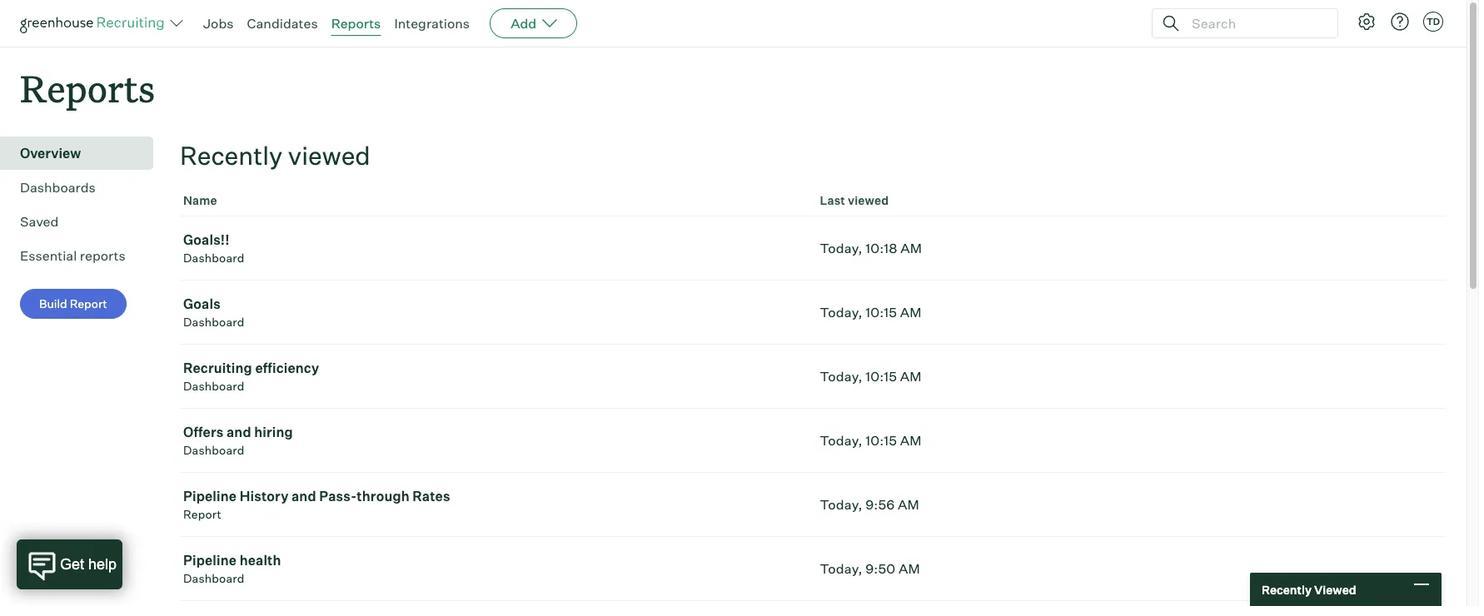Task type: vqa. For each thing, say whether or not it's contained in the screenshot.


Task type: describe. For each thing, give the bounding box(es) containing it.
10:15 for dashboard
[[865, 368, 897, 385]]

td button
[[1420, 8, 1447, 35]]

build report
[[39, 297, 107, 311]]

dashboard inside pipeline health dashboard
[[183, 571, 244, 586]]

build report button
[[20, 289, 126, 319]]

greenhouse recruiting image
[[20, 13, 170, 33]]

0 horizontal spatial reports
[[20, 63, 155, 112]]

pipeline history and pass-through rates report
[[183, 488, 450, 521]]

offers and hiring dashboard
[[183, 424, 293, 457]]

pipeline health dashboard
[[183, 552, 281, 586]]

am for goals
[[900, 304, 922, 321]]

health
[[240, 552, 281, 569]]

saved
[[20, 213, 59, 230]]

am for goals!!
[[900, 240, 922, 257]]

recruiting efficiency dashboard
[[183, 360, 319, 393]]

viewed for last viewed
[[848, 193, 889, 208]]

offers
[[183, 424, 224, 441]]

name
[[183, 193, 217, 208]]

Search text field
[[1188, 11, 1322, 35]]

report inside button
[[70, 297, 107, 311]]

today, 10:18 am
[[820, 240, 922, 257]]

viewed
[[1314, 583, 1356, 597]]

saved link
[[20, 212, 147, 232]]

recruiting
[[183, 360, 252, 377]]

essential
[[20, 247, 77, 264]]

dashboards link
[[20, 178, 147, 198]]

2 dashboard from the top
[[183, 315, 244, 329]]

through
[[357, 488, 410, 505]]

reports
[[80, 247, 125, 264]]

overview link
[[20, 143, 147, 163]]

today, 10:15 am for hiring
[[820, 432, 922, 449]]

rates
[[413, 488, 450, 505]]

jobs link
[[203, 15, 234, 32]]

integrations link
[[394, 15, 470, 32]]

history
[[240, 488, 289, 505]]

goals
[[183, 296, 221, 312]]

candidates
[[247, 15, 318, 32]]

today, 9:56 am
[[820, 496, 919, 513]]

reports link
[[331, 15, 381, 32]]

last
[[820, 193, 845, 208]]

viewed for recently viewed
[[288, 140, 370, 171]]

integrations
[[394, 15, 470, 32]]

9:56
[[865, 496, 895, 513]]

td
[[1426, 16, 1440, 27]]

pipeline for pipeline history and pass-through rates
[[183, 488, 237, 505]]

dashboards
[[20, 179, 96, 196]]

last viewed
[[820, 193, 889, 208]]

today, for offers and hiring
[[820, 432, 862, 449]]

essential reports link
[[20, 246, 147, 266]]

goals!!
[[183, 232, 230, 248]]

1 10:15 from the top
[[865, 304, 897, 321]]

am for pipeline history and pass-through rates
[[898, 496, 919, 513]]



Task type: locate. For each thing, give the bounding box(es) containing it.
1 horizontal spatial recently
[[1262, 583, 1312, 597]]

10:15 for hiring
[[865, 432, 897, 449]]

2 vertical spatial today, 10:15 am
[[820, 432, 922, 449]]

add
[[511, 15, 536, 32]]

dashboard down goals!!
[[183, 251, 244, 265]]

reports
[[331, 15, 381, 32], [20, 63, 155, 112]]

0 horizontal spatial report
[[70, 297, 107, 311]]

am for offers and hiring
[[900, 432, 922, 449]]

0 vertical spatial reports
[[331, 15, 381, 32]]

1 vertical spatial recently
[[1262, 583, 1312, 597]]

2 10:15 from the top
[[865, 368, 897, 385]]

and left the hiring at bottom
[[226, 424, 251, 441]]

10:18
[[865, 240, 897, 257]]

1 vertical spatial today, 10:15 am
[[820, 368, 922, 385]]

td button
[[1423, 12, 1443, 32]]

today, for goals!!
[[820, 240, 862, 257]]

pipeline for pipeline health
[[183, 552, 237, 569]]

hiring
[[254, 424, 293, 441]]

3 today, 10:15 am from the top
[[820, 432, 922, 449]]

report
[[70, 297, 107, 311], [183, 507, 221, 521]]

reports right candidates link
[[331, 15, 381, 32]]

0 horizontal spatial recently
[[180, 140, 283, 171]]

today, for pipeline health
[[820, 561, 862, 577]]

1 vertical spatial reports
[[20, 63, 155, 112]]

3 dashboard from the top
[[183, 379, 244, 393]]

today, 10:15 am for dashboard
[[820, 368, 922, 385]]

10:15
[[865, 304, 897, 321], [865, 368, 897, 385], [865, 432, 897, 449]]

1 vertical spatial pipeline
[[183, 552, 237, 569]]

recently
[[180, 140, 283, 171], [1262, 583, 1312, 597]]

2 pipeline from the top
[[183, 552, 237, 569]]

recently left viewed
[[1262, 583, 1312, 597]]

recently up name
[[180, 140, 283, 171]]

1 horizontal spatial and
[[291, 488, 316, 505]]

1 today, 10:15 am from the top
[[820, 304, 922, 321]]

1 pipeline from the top
[[183, 488, 237, 505]]

pipeline
[[183, 488, 237, 505], [183, 552, 237, 569]]

pipeline left history
[[183, 488, 237, 505]]

goals dashboard
[[183, 296, 244, 329]]

2 vertical spatial 10:15
[[865, 432, 897, 449]]

and inside "pipeline history and pass-through rates report"
[[291, 488, 316, 505]]

and
[[226, 424, 251, 441], [291, 488, 316, 505]]

pipeline inside pipeline health dashboard
[[183, 552, 237, 569]]

dashboard
[[183, 251, 244, 265], [183, 315, 244, 329], [183, 379, 244, 393], [183, 443, 244, 457], [183, 571, 244, 586]]

dashboard down goals
[[183, 315, 244, 329]]

dashboard down health
[[183, 571, 244, 586]]

today,
[[820, 240, 862, 257], [820, 304, 862, 321], [820, 368, 862, 385], [820, 432, 862, 449], [820, 496, 862, 513], [820, 561, 862, 577]]

recently for recently viewed
[[1262, 583, 1312, 597]]

am
[[900, 240, 922, 257], [900, 304, 922, 321], [900, 368, 922, 385], [900, 432, 922, 449], [898, 496, 919, 513], [898, 561, 920, 577]]

0 vertical spatial and
[[226, 424, 251, 441]]

pipeline left health
[[183, 552, 237, 569]]

report right build
[[70, 297, 107, 311]]

0 horizontal spatial viewed
[[288, 140, 370, 171]]

pass-
[[319, 488, 357, 505]]

9:50
[[865, 561, 895, 577]]

4 today, from the top
[[820, 432, 862, 449]]

1 vertical spatial report
[[183, 507, 221, 521]]

1 horizontal spatial reports
[[331, 15, 381, 32]]

report up pipeline health dashboard
[[183, 507, 221, 521]]

and inside offers and hiring dashboard
[[226, 424, 251, 441]]

1 today, from the top
[[820, 240, 862, 257]]

and left "pass-"
[[291, 488, 316, 505]]

today, for recruiting efficiency
[[820, 368, 862, 385]]

0 vertical spatial viewed
[[288, 140, 370, 171]]

0 horizontal spatial and
[[226, 424, 251, 441]]

dashboard inside offers and hiring dashboard
[[183, 443, 244, 457]]

6 today, from the top
[[820, 561, 862, 577]]

today, for pipeline history and pass-through rates
[[820, 496, 862, 513]]

essential reports
[[20, 247, 125, 264]]

1 horizontal spatial viewed
[[848, 193, 889, 208]]

viewed
[[288, 140, 370, 171], [848, 193, 889, 208]]

recently for recently viewed
[[180, 140, 283, 171]]

dashboard down offers
[[183, 443, 244, 457]]

jobs
[[203, 15, 234, 32]]

report inside "pipeline history and pass-through rates report"
[[183, 507, 221, 521]]

1 dashboard from the top
[[183, 251, 244, 265]]

am for recruiting efficiency
[[900, 368, 922, 385]]

0 vertical spatial report
[[70, 297, 107, 311]]

reports down 'greenhouse recruiting' image
[[20, 63, 155, 112]]

add button
[[490, 8, 577, 38]]

2 today, 10:15 am from the top
[[820, 368, 922, 385]]

recently viewed
[[1262, 583, 1356, 597]]

overview
[[20, 145, 81, 162]]

5 today, from the top
[[820, 496, 862, 513]]

dashboard down recruiting
[[183, 379, 244, 393]]

4 dashboard from the top
[[183, 443, 244, 457]]

efficiency
[[255, 360, 319, 377]]

recently viewed
[[180, 140, 370, 171]]

3 10:15 from the top
[[865, 432, 897, 449]]

0 vertical spatial today, 10:15 am
[[820, 304, 922, 321]]

build
[[39, 297, 67, 311]]

1 vertical spatial 10:15
[[865, 368, 897, 385]]

1 vertical spatial and
[[291, 488, 316, 505]]

candidates link
[[247, 15, 318, 32]]

pipeline inside "pipeline history and pass-through rates report"
[[183, 488, 237, 505]]

configure image
[[1357, 12, 1377, 32]]

1 horizontal spatial report
[[183, 507, 221, 521]]

today, 10:15 am
[[820, 304, 922, 321], [820, 368, 922, 385], [820, 432, 922, 449]]

am for pipeline health
[[898, 561, 920, 577]]

3 today, from the top
[[820, 368, 862, 385]]

5 dashboard from the top
[[183, 571, 244, 586]]

0 vertical spatial 10:15
[[865, 304, 897, 321]]

today, 9:50 am
[[820, 561, 920, 577]]

2 today, from the top
[[820, 304, 862, 321]]

1 vertical spatial viewed
[[848, 193, 889, 208]]

0 vertical spatial pipeline
[[183, 488, 237, 505]]

dashboard inside recruiting efficiency dashboard
[[183, 379, 244, 393]]

goals!! dashboard
[[183, 232, 244, 265]]

0 vertical spatial recently
[[180, 140, 283, 171]]

today, for goals
[[820, 304, 862, 321]]



